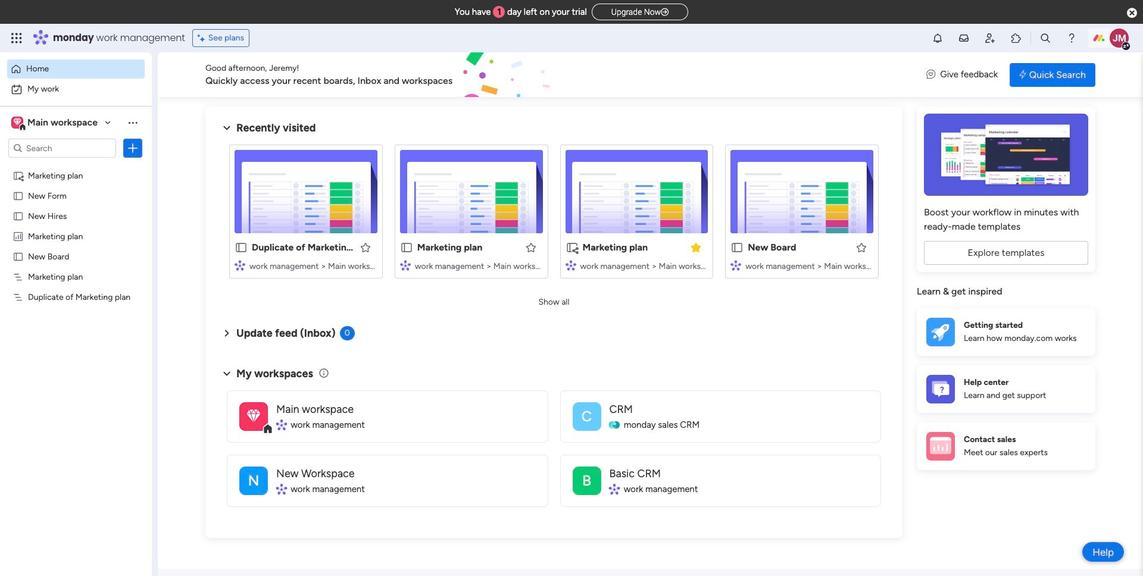 Task type: locate. For each thing, give the bounding box(es) containing it.
v2 user feedback image
[[927, 68, 936, 81]]

close recently visited image
[[220, 121, 234, 135]]

public dashboard image
[[13, 231, 24, 242]]

0 vertical spatial public board image
[[13, 210, 24, 222]]

option
[[7, 60, 145, 79], [7, 80, 145, 99], [0, 165, 152, 167]]

templates image image
[[928, 114, 1085, 196]]

Search in workspace field
[[25, 141, 99, 155]]

1 horizontal spatial public board image
[[400, 241, 413, 254]]

2 add to favorites image from the left
[[525, 242, 537, 253]]

help center element
[[917, 365, 1096, 413]]

workspace image
[[11, 116, 23, 129], [13, 116, 21, 129], [239, 402, 268, 431], [573, 402, 601, 431], [239, 467, 268, 495], [573, 467, 601, 495]]

public board image
[[13, 190, 24, 201], [235, 241, 248, 254], [731, 241, 744, 254], [13, 251, 24, 262]]

public board image
[[13, 210, 24, 222], [400, 241, 413, 254]]

dapulse close image
[[1128, 7, 1138, 19]]

list box
[[0, 163, 152, 468]]

1 vertical spatial public board image
[[400, 241, 413, 254]]

monday marketplace image
[[1011, 32, 1023, 44]]

1 add to favorites image from the left
[[360, 242, 372, 253]]

2 vertical spatial option
[[0, 165, 152, 167]]

1 horizontal spatial add to favorites image
[[525, 242, 537, 253]]

options image
[[127, 142, 139, 154]]

jeremy miller image
[[1110, 29, 1129, 48]]

0 horizontal spatial add to favorites image
[[360, 242, 372, 253]]

add to favorites image
[[360, 242, 372, 253], [525, 242, 537, 253]]

contact sales element
[[917, 423, 1096, 470]]

v2 bolt switch image
[[1020, 68, 1027, 81]]

search everything image
[[1040, 32, 1052, 44]]



Task type: vqa. For each thing, say whether or not it's contained in the screenshot.
the Close Recently visited icon
yes



Task type: describe. For each thing, give the bounding box(es) containing it.
getting started element
[[917, 308, 1096, 356]]

add to favorites image
[[856, 242, 868, 253]]

0 element
[[340, 326, 355, 341]]

0 horizontal spatial public board image
[[13, 210, 24, 222]]

see plans image
[[198, 32, 208, 45]]

workspace options image
[[127, 117, 139, 129]]

1 vertical spatial option
[[7, 80, 145, 99]]

close my workspaces image
[[220, 367, 234, 381]]

invite members image
[[985, 32, 997, 44]]

help image
[[1066, 32, 1078, 44]]

shareable board image
[[13, 170, 24, 181]]

workspace selection element
[[11, 116, 99, 131]]

select product image
[[11, 32, 23, 44]]

notifications image
[[932, 32, 944, 44]]

shareable board image
[[566, 241, 579, 254]]

update feed image
[[958, 32, 970, 44]]

workspace image
[[247, 406, 261, 427]]

0 vertical spatial option
[[7, 60, 145, 79]]

quick search results list box
[[220, 135, 889, 293]]

remove from favorites image
[[691, 242, 702, 253]]

open update feed (inbox) image
[[220, 326, 234, 341]]

dapulse rightstroke image
[[661, 8, 669, 17]]



